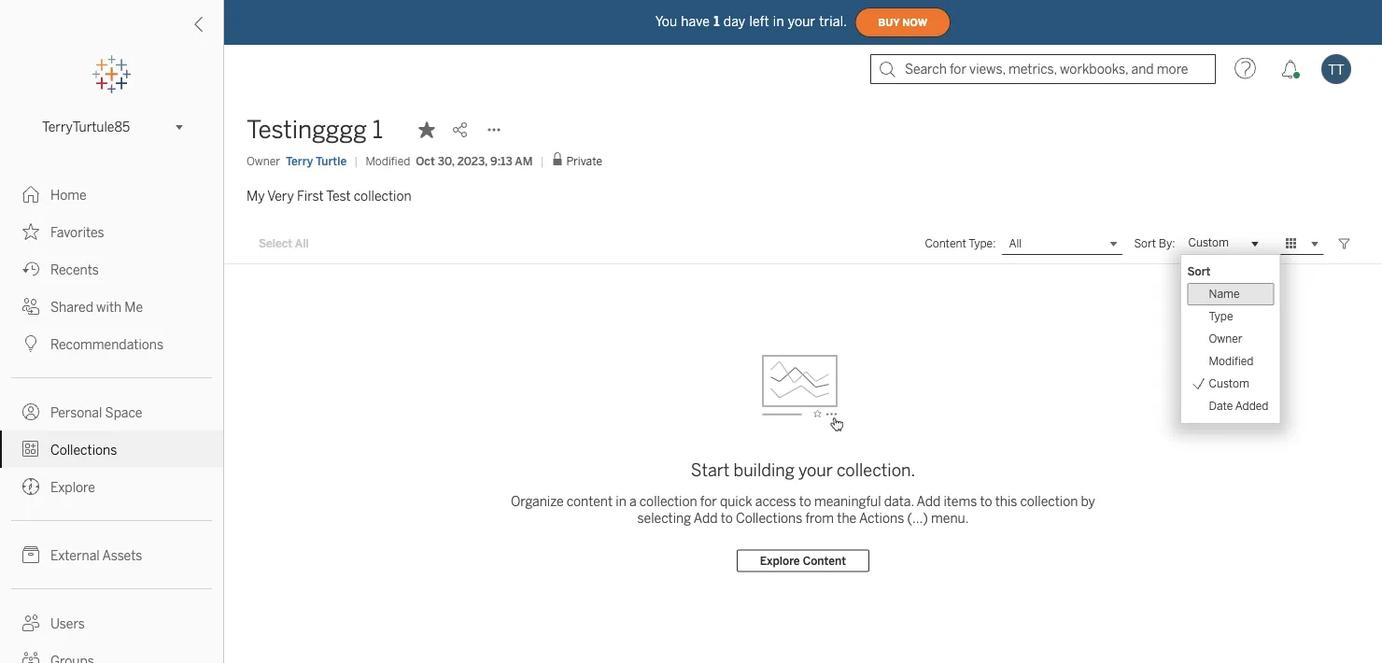 Task type: describe. For each thing, give the bounding box(es) containing it.
buy now button
[[855, 7, 951, 37]]

for
[[700, 494, 717, 509]]

explore link
[[0, 468, 223, 505]]

favorites
[[50, 225, 104, 240]]

sort by:
[[1134, 237, 1176, 250]]

buy now
[[878, 17, 928, 28]]

left
[[750, 14, 769, 29]]

explore content
[[760, 554, 846, 568]]

custom inside the sort group
[[1209, 377, 1250, 390]]

buy
[[878, 17, 900, 28]]

terryturtule85 button
[[35, 116, 189, 138]]

owner terry turtle | modified oct 30, 2023, 9:13 am |
[[247, 154, 544, 168]]

all inside button
[[295, 237, 309, 251]]

a
[[629, 494, 637, 509]]

home
[[50, 187, 87, 203]]

recommendations link
[[0, 325, 223, 362]]

0 horizontal spatial 1
[[372, 115, 383, 144]]

grid view image
[[1283, 235, 1300, 252]]

added
[[1235, 399, 1269, 413]]

collections inside main navigation. press the up and down arrow keys to access links. "element"
[[50, 442, 117, 458]]

sort group
[[1188, 261, 1274, 417]]

0 vertical spatial add
[[917, 494, 941, 509]]

0 horizontal spatial modified
[[366, 154, 410, 168]]

home link
[[0, 176, 223, 213]]

am
[[515, 154, 533, 168]]

external assets
[[50, 548, 142, 563]]

select all button
[[247, 233, 321, 255]]

in inside 'organize content in a collection for quick access to meaningful data. add items to this collection by selecting add to collections from the actions (...) menu.'
[[616, 494, 627, 509]]

1 horizontal spatial in
[[773, 14, 784, 29]]

assets
[[102, 548, 142, 563]]

1 | from the left
[[354, 154, 358, 168]]

all inside dropdown button
[[1009, 237, 1022, 251]]

Search for views, metrics, workbooks, and more text field
[[871, 54, 1216, 84]]

content
[[567, 494, 613, 509]]

1 horizontal spatial 1
[[714, 14, 720, 29]]

terryturtule85
[[42, 119, 130, 135]]

personal space
[[50, 405, 142, 420]]

organize
[[511, 494, 564, 509]]

navigation panel element
[[0, 56, 223, 663]]

explore content button
[[737, 550, 870, 572]]

date
[[1209, 399, 1233, 413]]

organize content in a collection for quick access to meaningful data. add items to this collection by selecting add to collections from the actions (...) menu.
[[511, 494, 1096, 526]]

testingggg
[[247, 115, 367, 144]]

very
[[267, 188, 294, 204]]

external
[[50, 548, 100, 563]]

2023,
[[457, 154, 488, 168]]

2 horizontal spatial collection
[[1020, 494, 1078, 509]]

menu.
[[931, 511, 969, 526]]

have
[[681, 14, 710, 29]]

collection for a
[[640, 494, 697, 509]]

personal space link
[[0, 393, 223, 431]]

meaningful
[[814, 494, 881, 509]]

date added
[[1209, 399, 1269, 413]]

all button
[[1002, 233, 1123, 255]]

shared with me
[[50, 299, 143, 315]]

start
[[691, 460, 730, 480]]

name
[[1209, 287, 1240, 301]]

custom button
[[1181, 233, 1265, 255]]

with
[[96, 299, 122, 315]]

first
[[297, 188, 324, 204]]

start building your collection.
[[691, 460, 916, 480]]

users
[[50, 616, 85, 631]]

test
[[326, 188, 351, 204]]

items
[[944, 494, 977, 509]]

explore for explore content
[[760, 554, 800, 568]]

2 | from the left
[[540, 154, 544, 168]]

0 vertical spatial your
[[788, 14, 816, 29]]

main navigation. press the up and down arrow keys to access links. element
[[0, 176, 223, 663]]



Task type: vqa. For each thing, say whether or not it's contained in the screenshot.
Job in the right top of the page
no



Task type: locate. For each thing, give the bounding box(es) containing it.
modified
[[366, 154, 410, 168], [1209, 354, 1254, 368]]

content down from
[[803, 554, 846, 568]]

collections down access
[[736, 511, 803, 526]]

your up 'organize content in a collection for quick access to meaningful data. add items to this collection by selecting add to collections from the actions (...) menu.'
[[799, 460, 833, 480]]

owner
[[247, 154, 280, 168], [1209, 332, 1243, 346]]

1 all from the left
[[295, 237, 309, 251]]

to
[[799, 494, 811, 509], [980, 494, 992, 509], [721, 511, 733, 526]]

0 vertical spatial custom
[[1189, 236, 1229, 249]]

1 vertical spatial custom
[[1209, 377, 1250, 390]]

0 horizontal spatial all
[[295, 237, 309, 251]]

1 vertical spatial content
[[803, 554, 846, 568]]

|
[[354, 154, 358, 168], [540, 154, 544, 168]]

explore for explore
[[50, 480, 95, 495]]

shared
[[50, 299, 93, 315]]

collections link
[[0, 431, 223, 468]]

in
[[773, 14, 784, 29], [616, 494, 627, 509]]

1 left "day"
[[714, 14, 720, 29]]

1 vertical spatial in
[[616, 494, 627, 509]]

type:
[[969, 237, 996, 250]]

0 horizontal spatial add
[[694, 511, 718, 526]]

2 all from the left
[[1009, 237, 1022, 251]]

explore inside explore content button
[[760, 554, 800, 568]]

collections inside 'organize content in a collection for quick access to meaningful data. add items to this collection by selecting add to collections from the actions (...) menu.'
[[736, 511, 803, 526]]

owner for owner
[[1209, 332, 1243, 346]]

0 vertical spatial in
[[773, 14, 784, 29]]

shared with me link
[[0, 288, 223, 325]]

all right type: at right top
[[1009, 237, 1022, 251]]

name checkbox item
[[1188, 283, 1274, 305]]

terry turtle link
[[286, 153, 347, 170]]

1 vertical spatial owner
[[1209, 332, 1243, 346]]

sort for sort
[[1188, 265, 1211, 278]]

access
[[755, 494, 796, 509]]

explore down 'organize content in a collection for quick access to meaningful data. add items to this collection by selecting add to collections from the actions (...) menu.'
[[760, 554, 800, 568]]

explore
[[50, 480, 95, 495], [760, 554, 800, 568]]

collection.
[[837, 460, 916, 480]]

0 vertical spatial content
[[925, 237, 967, 250]]

private
[[567, 155, 602, 168]]

your left trial.
[[788, 14, 816, 29]]

my very first test collection
[[247, 188, 412, 204]]

recents link
[[0, 250, 223, 288]]

custom
[[1189, 236, 1229, 249], [1209, 377, 1250, 390]]

add
[[917, 494, 941, 509], [694, 511, 718, 526]]

| right turtle
[[354, 154, 358, 168]]

in left a
[[616, 494, 627, 509]]

recommendations
[[50, 337, 164, 352]]

owner up the my
[[247, 154, 280, 168]]

explore down collections link
[[50, 480, 95, 495]]

sort for sort by:
[[1134, 237, 1156, 250]]

select
[[259, 237, 292, 251]]

0 horizontal spatial explore
[[50, 480, 95, 495]]

testingggg 1
[[247, 115, 383, 144]]

from
[[806, 511, 834, 526]]

1 horizontal spatial all
[[1009, 237, 1022, 251]]

building
[[734, 460, 795, 480]]

me
[[125, 299, 143, 315]]

1 up owner terry turtle | modified oct 30, 2023, 9:13 am |
[[372, 115, 383, 144]]

1 horizontal spatial collections
[[736, 511, 803, 526]]

1 horizontal spatial explore
[[760, 554, 800, 568]]

you have 1 day left in your trial.
[[655, 14, 847, 29]]

0 horizontal spatial collection
[[354, 188, 412, 204]]

content left type: at right top
[[925, 237, 967, 250]]

users link
[[0, 604, 223, 642]]

collection for test
[[354, 188, 412, 204]]

collection left "by"
[[1020, 494, 1078, 509]]

1 horizontal spatial collection
[[640, 494, 697, 509]]

oct
[[416, 154, 435, 168]]

my
[[247, 188, 265, 204]]

1 vertical spatial collections
[[736, 511, 803, 526]]

9:13
[[490, 154, 513, 168]]

recents
[[50, 262, 99, 277]]

sort inside group
[[1188, 265, 1211, 278]]

0 vertical spatial collections
[[50, 442, 117, 458]]

custom right by:
[[1189, 236, 1229, 249]]

sort
[[1134, 237, 1156, 250], [1188, 265, 1211, 278]]

explore inside explore 'link'
[[50, 480, 95, 495]]

owner for owner terry turtle | modified oct 30, 2023, 9:13 am |
[[247, 154, 280, 168]]

custom inside custom dropdown button
[[1189, 236, 1229, 249]]

sort left by:
[[1134, 237, 1156, 250]]

0 horizontal spatial |
[[354, 154, 358, 168]]

0 horizontal spatial content
[[803, 554, 846, 568]]

1 vertical spatial 1
[[372, 115, 383, 144]]

1 vertical spatial your
[[799, 460, 833, 480]]

all right select
[[295, 237, 309, 251]]

0 vertical spatial explore
[[50, 480, 95, 495]]

actions
[[859, 511, 904, 526]]

modified inside the sort group
[[1209, 354, 1254, 368]]

type
[[1209, 310, 1233, 323]]

external assets link
[[0, 536, 223, 573]]

turtle
[[316, 154, 347, 168]]

1 horizontal spatial content
[[925, 237, 967, 250]]

space
[[105, 405, 142, 420]]

sort up name
[[1188, 265, 1211, 278]]

0 vertical spatial modified
[[366, 154, 410, 168]]

add up (...)
[[917, 494, 941, 509]]

day
[[724, 14, 746, 29]]

data.
[[884, 494, 914, 509]]

you
[[655, 14, 677, 29]]

content inside explore content button
[[803, 554, 846, 568]]

(...)
[[907, 511, 928, 526]]

0 horizontal spatial sort
[[1134, 237, 1156, 250]]

by
[[1081, 494, 1096, 509]]

quick
[[720, 494, 752, 509]]

0 vertical spatial owner
[[247, 154, 280, 168]]

1 vertical spatial modified
[[1209, 354, 1254, 368]]

collections down personal
[[50, 442, 117, 458]]

1
[[714, 14, 720, 29], [372, 115, 383, 144]]

in right left
[[773, 14, 784, 29]]

to down quick
[[721, 511, 733, 526]]

1 horizontal spatial modified
[[1209, 354, 1254, 368]]

to left this
[[980, 494, 992, 509]]

now
[[903, 17, 928, 28]]

0 vertical spatial 1
[[714, 14, 720, 29]]

30,
[[438, 154, 455, 168]]

collection
[[354, 188, 412, 204], [640, 494, 697, 509], [1020, 494, 1078, 509]]

1 horizontal spatial to
[[799, 494, 811, 509]]

| right "am"
[[540, 154, 544, 168]]

1 vertical spatial add
[[694, 511, 718, 526]]

modified left oct
[[366, 154, 410, 168]]

content
[[925, 237, 967, 250], [803, 554, 846, 568]]

selecting
[[638, 511, 691, 526]]

your
[[788, 14, 816, 29], [799, 460, 833, 480]]

to up from
[[799, 494, 811, 509]]

owner inside the sort group
[[1209, 332, 1243, 346]]

1 horizontal spatial |
[[540, 154, 544, 168]]

collection down owner terry turtle | modified oct 30, 2023, 9:13 am |
[[354, 188, 412, 204]]

owner down type on the top
[[1209, 332, 1243, 346]]

0 horizontal spatial owner
[[247, 154, 280, 168]]

modified up date added
[[1209, 354, 1254, 368]]

add down the "for"
[[694, 511, 718, 526]]

the
[[837, 511, 857, 526]]

1 horizontal spatial owner
[[1209, 332, 1243, 346]]

all
[[295, 237, 309, 251], [1009, 237, 1022, 251]]

1 horizontal spatial add
[[917, 494, 941, 509]]

0 horizontal spatial in
[[616, 494, 627, 509]]

0 horizontal spatial to
[[721, 511, 733, 526]]

collection up selecting
[[640, 494, 697, 509]]

terry
[[286, 154, 313, 168]]

content type:
[[925, 237, 996, 250]]

1 vertical spatial sort
[[1188, 265, 1211, 278]]

this
[[995, 494, 1017, 509]]

2 horizontal spatial to
[[980, 494, 992, 509]]

select all
[[259, 237, 309, 251]]

favorites link
[[0, 213, 223, 250]]

1 horizontal spatial sort
[[1188, 265, 1211, 278]]

0 horizontal spatial collections
[[50, 442, 117, 458]]

1 vertical spatial explore
[[760, 554, 800, 568]]

personal
[[50, 405, 102, 420]]

0 vertical spatial sort
[[1134, 237, 1156, 250]]

custom up date
[[1209, 377, 1250, 390]]

trial.
[[819, 14, 847, 29]]

by:
[[1159, 237, 1176, 250]]



